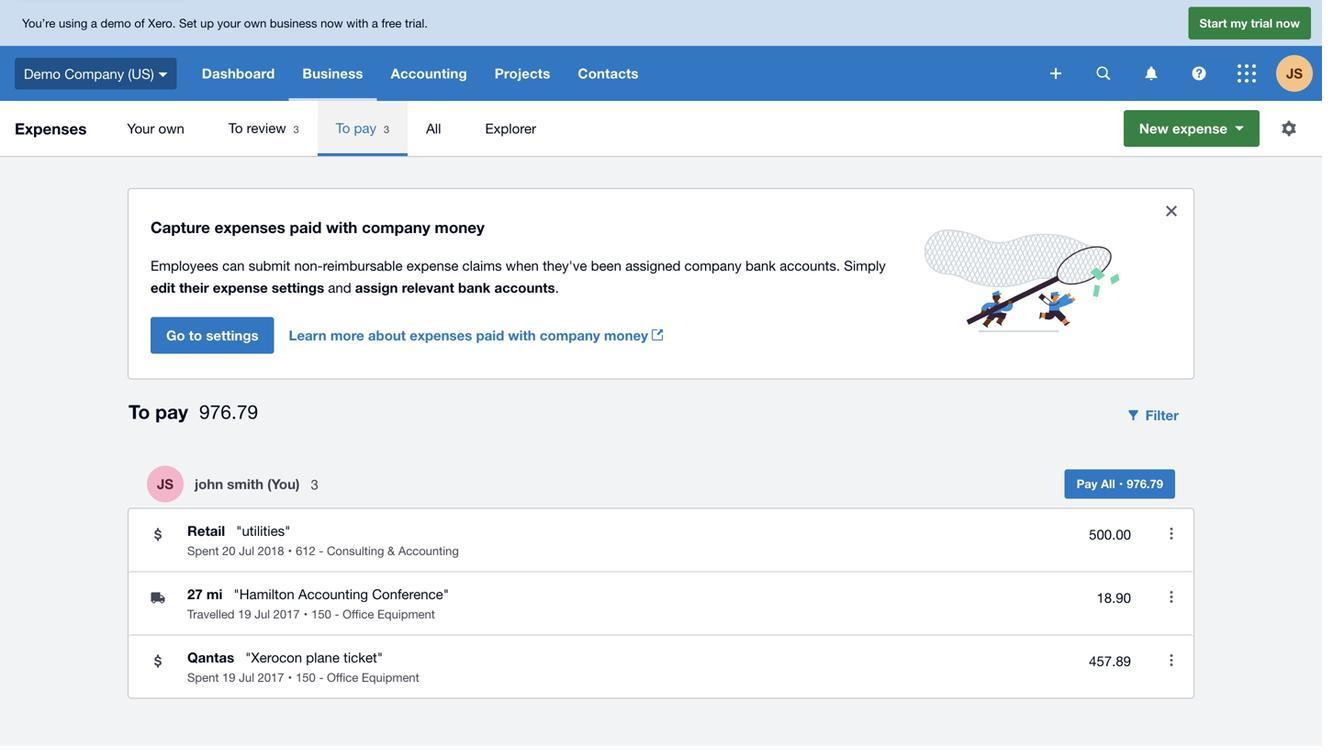 Task type: vqa. For each thing, say whether or not it's contained in the screenshot.
number field
no



Task type: locate. For each thing, give the bounding box(es) containing it.
your
[[127, 120, 155, 136]]

2017 for "xerocon
[[258, 671, 284, 685]]

qantas
[[187, 650, 234, 666]]

a left free
[[372, 16, 378, 30]]

1 vertical spatial equipment
[[362, 671, 419, 685]]

0 horizontal spatial a
[[91, 16, 97, 30]]

edit
[[151, 279, 175, 296]]

all right pay
[[1101, 477, 1115, 491]]

1 vertical spatial pay
[[155, 400, 188, 423]]

0 vertical spatial js
[[1286, 65, 1303, 82]]

accounting button
[[377, 46, 481, 101]]

0 vertical spatial -
[[319, 544, 324, 558]]

claims
[[462, 257, 502, 273]]

1 horizontal spatial js
[[1286, 65, 1303, 82]]

with
[[346, 16, 368, 30], [326, 218, 358, 236], [508, 327, 536, 344]]

to for to pay
[[129, 400, 150, 423]]

1 horizontal spatial pay
[[354, 120, 376, 136]]

- down plane
[[319, 671, 324, 685]]

2017 down the "hamilton
[[273, 607, 300, 622]]

spent down retail
[[187, 544, 219, 558]]

0 horizontal spatial pay
[[155, 400, 188, 423]]

3 left the all button
[[384, 123, 389, 135]]

3 see more options image from the top
[[1153, 642, 1190, 679]]

0 vertical spatial 976.79
[[199, 401, 258, 423]]

1 horizontal spatial bank
[[746, 257, 776, 273]]

capture expenses paid with company money
[[151, 218, 485, 236]]

js
[[1286, 65, 1303, 82], [157, 476, 174, 493]]

retail
[[187, 523, 225, 539]]

1 horizontal spatial own
[[244, 16, 267, 30]]

js left john
[[157, 476, 174, 493]]

0 horizontal spatial all
[[426, 120, 441, 136]]

learn
[[289, 327, 327, 344]]

equipment
[[377, 607, 435, 622], [362, 671, 419, 685]]

150 down "hamilton accounting conference"
[[311, 607, 331, 622]]

office
[[343, 607, 374, 622], [327, 671, 358, 685]]

all down accounting dropdown button
[[426, 120, 441, 136]]

company
[[362, 218, 430, 236], [685, 257, 742, 273], [540, 327, 600, 344]]

0 vertical spatial office
[[343, 607, 374, 622]]

• for "xerocon plane ticket"
[[288, 671, 292, 685]]

0 horizontal spatial company
[[362, 218, 430, 236]]

bank left accounts.
[[746, 257, 776, 273]]

3 inside to review 3
[[293, 123, 299, 135]]

your
[[217, 16, 241, 30]]

1 horizontal spatial svg image
[[1145, 67, 1157, 80]]

0 vertical spatial expenses
[[214, 218, 285, 236]]

pay down business
[[354, 120, 376, 136]]

company up the reimbursable
[[362, 218, 430, 236]]

2017 for "hamilton
[[273, 607, 300, 622]]

expenses
[[214, 218, 285, 236], [410, 327, 472, 344]]

2 horizontal spatial 3
[[384, 123, 389, 135]]

- for retail
[[319, 544, 324, 558]]

1 spent from the top
[[187, 544, 219, 558]]

equipment down conference"
[[377, 607, 435, 622]]

1 vertical spatial company
[[685, 257, 742, 273]]

0 horizontal spatial money
[[435, 218, 485, 236]]

0 horizontal spatial bank
[[458, 279, 491, 296]]

19 down the "hamilton
[[238, 607, 251, 622]]

own inside button
[[158, 120, 184, 136]]

equipment for conference"
[[377, 607, 435, 622]]

1 horizontal spatial expenses
[[410, 327, 472, 344]]

office down plane
[[327, 671, 358, 685]]

learn more about expenses paid with company money button
[[289, 317, 677, 354]]

with down accounts
[[508, 327, 536, 344]]

0 horizontal spatial own
[[158, 120, 184, 136]]

1 vertical spatial paid
[[476, 327, 504, 344]]

0 vertical spatial jul
[[239, 544, 254, 558]]

1 horizontal spatial 19
[[238, 607, 251, 622]]

accounting
[[391, 65, 467, 82], [398, 544, 459, 558], [298, 586, 368, 602]]

18.90
[[1097, 590, 1131, 606]]

"utilities"
[[236, 523, 291, 539]]

paid up non-
[[290, 218, 322, 236]]

bank
[[746, 257, 776, 273], [458, 279, 491, 296]]

spent for retail
[[187, 544, 219, 558]]

0 vertical spatial see more options image
[[1153, 515, 1190, 552]]

3 for pay
[[384, 123, 389, 135]]

pay for to pay 3
[[354, 120, 376, 136]]

jul down '"xerocon'
[[239, 671, 254, 685]]

0 horizontal spatial settings
[[206, 327, 259, 344]]

paid down accounts
[[476, 327, 504, 344]]

1 vertical spatial expense
[[406, 257, 459, 273]]

0 vertical spatial settings
[[272, 279, 324, 296]]

2 vertical spatial -
[[319, 671, 324, 685]]

19
[[238, 607, 251, 622], [222, 671, 236, 685]]

see more options image right '18.90'
[[1153, 579, 1190, 615]]

bank down claims
[[458, 279, 491, 296]]

0 vertical spatial own
[[244, 16, 267, 30]]

all button
[[408, 101, 467, 156]]

accounting right the &
[[398, 544, 459, 558]]

1 see more options image from the top
[[1153, 515, 1190, 552]]

150 for accounting
[[311, 607, 331, 622]]

0 horizontal spatial to
[[129, 400, 150, 423]]

(us)
[[128, 65, 154, 81]]

see more options image right the 457.89
[[1153, 642, 1190, 679]]

settings right to
[[206, 327, 259, 344]]

accounting down "trial."
[[391, 65, 467, 82]]

0 vertical spatial company
[[362, 218, 430, 236]]

2 horizontal spatial to
[[336, 120, 350, 136]]

1 horizontal spatial company
[[540, 327, 600, 344]]

see more options image for qantas
[[1153, 642, 1190, 679]]

money inside "learn more about expenses paid with company money" button
[[604, 327, 648, 344]]

1 horizontal spatial settings
[[272, 279, 324, 296]]

spent
[[187, 544, 219, 558], [187, 671, 219, 685]]

explorer button
[[467, 101, 562, 156]]

expense up relevant at the left of the page
[[406, 257, 459, 273]]

your own
[[127, 120, 184, 136]]

company down . on the top
[[540, 327, 600, 344]]

expenses inside button
[[410, 327, 472, 344]]

0 vertical spatial 19
[[238, 607, 251, 622]]

1 horizontal spatial paid
[[476, 327, 504, 344]]

pay for to pay
[[155, 400, 188, 423]]

0 horizontal spatial svg image
[[1097, 67, 1111, 80]]

and
[[328, 279, 351, 295]]

500.00
[[1089, 527, 1131, 543]]

employees
[[151, 257, 218, 273]]

with left free
[[346, 16, 368, 30]]

2 svg image from the left
[[1145, 67, 1157, 80]]

1 horizontal spatial now
[[1276, 16, 1300, 30]]

0 vertical spatial 2017
[[273, 607, 300, 622]]

150 for plane
[[296, 671, 316, 685]]

2 spent from the top
[[187, 671, 219, 685]]

3 inside to pay 3
[[384, 123, 389, 135]]

1 vertical spatial 976.79
[[1127, 477, 1163, 491]]

2 see more options image from the top
[[1153, 579, 1190, 615]]

all inside button
[[426, 120, 441, 136]]

filter
[[1146, 407, 1179, 424]]

office down "hamilton accounting conference"
[[343, 607, 374, 622]]

all
[[426, 120, 441, 136], [1101, 477, 1115, 491]]

1 vertical spatial -
[[335, 607, 339, 622]]

learn more about expenses paid with company money link
[[289, 317, 677, 354]]

banner
[[0, 0, 1322, 101]]

0 horizontal spatial 19
[[222, 671, 236, 685]]

3 for review
[[293, 123, 299, 135]]

1 horizontal spatial all
[[1101, 477, 1115, 491]]

-
[[319, 544, 324, 558], [335, 607, 339, 622], [319, 671, 324, 685]]

pay down go
[[155, 400, 188, 423]]

2 now from the left
[[1276, 16, 1300, 30]]

equipment down ticket"
[[362, 671, 419, 685]]

1 horizontal spatial to
[[229, 120, 243, 136]]

3 right (you)
[[311, 476, 318, 492]]

expense inside popup button
[[1172, 120, 1228, 137]]

paid inside button
[[476, 327, 504, 344]]

to pay
[[129, 400, 188, 423]]

svg image inside "demo company (us)" popup button
[[159, 72, 168, 77]]

svg image
[[1097, 67, 1111, 80], [1145, 67, 1157, 80]]

jul down the "hamilton
[[255, 607, 270, 622]]

1 vertical spatial see more options image
[[1153, 579, 1190, 615]]

2017 down '"xerocon'
[[258, 671, 284, 685]]

expense right new
[[1172, 120, 1228, 137]]

0 vertical spatial 150
[[311, 607, 331, 622]]

1 vertical spatial spent
[[187, 671, 219, 685]]

consulting
[[327, 544, 384, 558]]

trial
[[1251, 16, 1273, 30]]

27
[[187, 586, 203, 603]]

0 horizontal spatial now
[[321, 16, 343, 30]]

1 vertical spatial 2017
[[258, 671, 284, 685]]

- down "hamilton accounting conference"
[[335, 607, 339, 622]]

1 vertical spatial office
[[327, 671, 358, 685]]

2 vertical spatial see more options image
[[1153, 642, 1190, 679]]

a
[[91, 16, 97, 30], [372, 16, 378, 30]]

0 horizontal spatial 3
[[293, 123, 299, 135]]

• down "hamilton accounting conference"
[[304, 607, 308, 622]]

1 vertical spatial expenses
[[410, 327, 472, 344]]

2 horizontal spatial expense
[[1172, 120, 1228, 137]]

2 vertical spatial with
[[508, 327, 536, 344]]

a right using
[[91, 16, 97, 30]]

1 vertical spatial js
[[157, 476, 174, 493]]

money up claims
[[435, 218, 485, 236]]

business
[[302, 65, 363, 82]]

0 vertical spatial expense
[[1172, 120, 1228, 137]]

1 horizontal spatial 3
[[311, 476, 318, 492]]

0 vertical spatial paid
[[290, 218, 322, 236]]

19 for "xerocon
[[222, 671, 236, 685]]

976.79 right to pay
[[199, 401, 258, 423]]

2 vertical spatial jul
[[239, 671, 254, 685]]

1 horizontal spatial money
[[604, 327, 648, 344]]

1 vertical spatial own
[[158, 120, 184, 136]]

976.79 right pay
[[1127, 477, 1163, 491]]

1 horizontal spatial expense
[[406, 257, 459, 273]]

2 horizontal spatial company
[[685, 257, 742, 273]]

1 horizontal spatial 976.79
[[1127, 477, 1163, 491]]

0 vertical spatial accounting
[[391, 65, 467, 82]]

expenses down relevant at the left of the page
[[410, 327, 472, 344]]

jul right '20'
[[239, 544, 254, 558]]

0 vertical spatial money
[[435, 218, 485, 236]]

19 down qantas
[[222, 671, 236, 685]]

see more options image
[[1153, 515, 1190, 552], [1153, 579, 1190, 615], [1153, 642, 1190, 679]]

0 horizontal spatial 976.79
[[199, 401, 258, 423]]

pay
[[354, 120, 376, 136], [155, 400, 188, 423]]

money down been
[[604, 327, 648, 344]]

spent down qantas
[[187, 671, 219, 685]]

1 horizontal spatial a
[[372, 16, 378, 30]]

0 vertical spatial equipment
[[377, 607, 435, 622]]

• down '"xerocon'
[[288, 671, 292, 685]]

you're
[[22, 16, 55, 30]]

1 vertical spatial all
[[1101, 477, 1115, 491]]

now right "trial"
[[1276, 16, 1300, 30]]

0 vertical spatial with
[[346, 16, 368, 30]]

"hamilton
[[234, 586, 294, 602]]

ticket"
[[343, 650, 383, 666]]

now
[[321, 16, 343, 30], [1276, 16, 1300, 30]]

john
[[195, 476, 223, 493]]

demo
[[24, 65, 61, 81]]

money
[[435, 218, 485, 236], [604, 327, 648, 344]]

new
[[1139, 120, 1169, 137]]

0 vertical spatial pay
[[354, 120, 376, 136]]

expense
[[1172, 120, 1228, 137], [406, 257, 459, 273], [213, 279, 268, 296]]

settings
[[272, 279, 324, 296], [206, 327, 259, 344]]

filter button
[[1114, 397, 1194, 434]]

conference"
[[372, 586, 449, 602]]

travelled 19 jul 2017 • 150 - office equipment
[[187, 607, 435, 622]]

see more options image right 500.00
[[1153, 515, 1190, 552]]

2018
[[258, 544, 284, 558]]

expense down can on the left top
[[213, 279, 268, 296]]

with up the reimbursable
[[326, 218, 358, 236]]

1 vertical spatial 19
[[222, 671, 236, 685]]

js inside popup button
[[1286, 65, 1303, 82]]

now right business
[[321, 16, 343, 30]]

paid
[[290, 218, 322, 236], [476, 327, 504, 344]]

• left 612
[[288, 544, 292, 558]]

js up settings menu icon at the top right of the page
[[1286, 65, 1303, 82]]

settings down non-
[[272, 279, 324, 296]]

go
[[166, 327, 185, 344]]

150
[[311, 607, 331, 622], [296, 671, 316, 685]]

to pay 3
[[336, 120, 389, 136]]

- for qantas
[[319, 671, 324, 685]]

0 horizontal spatial expenses
[[214, 218, 285, 236]]

1 vertical spatial settings
[[206, 327, 259, 344]]

0 vertical spatial all
[[426, 120, 441, 136]]

3
[[293, 123, 299, 135], [384, 123, 389, 135], [311, 476, 318, 492]]

0 horizontal spatial js
[[157, 476, 174, 493]]

1 vertical spatial money
[[604, 327, 648, 344]]

- right 612
[[319, 544, 324, 558]]

0 vertical spatial spent
[[187, 544, 219, 558]]

1 a from the left
[[91, 16, 97, 30]]

2 vertical spatial expense
[[213, 279, 268, 296]]

spent 20 jul 2018 • 612 - consulting & accounting
[[187, 544, 459, 558]]

own inside banner
[[244, 16, 267, 30]]

• for "hamilton accounting conference"
[[304, 607, 308, 622]]

company right assigned
[[685, 257, 742, 273]]

plane
[[306, 650, 340, 666]]

150 down "xerocon plane ticket"
[[296, 671, 316, 685]]

company inside employees can submit non-reimbursable expense claims when they've been assigned company bank accounts. simply edit their expense settings and assign relevant bank accounts .
[[685, 257, 742, 273]]

own
[[244, 16, 267, 30], [158, 120, 184, 136]]

svg image
[[1238, 64, 1256, 83], [1192, 67, 1206, 80], [1050, 68, 1061, 79], [159, 72, 168, 77]]

2 vertical spatial company
[[540, 327, 600, 344]]

1 vertical spatial 150
[[296, 671, 316, 685]]

expenses up can on the left top
[[214, 218, 285, 236]]

3 right review
[[293, 123, 299, 135]]

accounting up travelled 19 jul 2017 • 150 - office equipment
[[298, 586, 368, 602]]



Task type: describe. For each thing, give the bounding box(es) containing it.
612
[[296, 544, 316, 558]]

non-
[[294, 257, 323, 273]]

employees can submit non-reimbursable expense claims when they've been assigned company bank accounts. simply edit their expense settings and assign relevant bank accounts .
[[151, 257, 886, 296]]

457.89
[[1089, 653, 1131, 670]]

capture expenses paid with company money status
[[129, 189, 1194, 379]]

new expense button
[[1124, 110, 1260, 147]]

xero.
[[148, 16, 176, 30]]

pay all • 976.79
[[1077, 477, 1163, 491]]

been
[[591, 257, 622, 273]]

their
[[179, 279, 209, 296]]

you're using a demo of xero. set up your own business now with a free trial.
[[22, 16, 428, 30]]

explorer
[[485, 120, 536, 136]]

jul for retail
[[239, 544, 254, 558]]

john smith (you)
[[195, 476, 300, 493]]

pay
[[1077, 477, 1098, 491]]

equipment for ticket"
[[362, 671, 419, 685]]

can
[[222, 257, 245, 273]]

business button
[[289, 46, 377, 101]]

capture
[[151, 218, 210, 236]]

contacts
[[578, 65, 639, 82]]

settings inside button
[[206, 327, 259, 344]]

free
[[382, 16, 402, 30]]

0 vertical spatial bank
[[746, 257, 776, 273]]

up
[[200, 16, 214, 30]]

0 horizontal spatial paid
[[290, 218, 322, 236]]

go to settings button
[[151, 317, 274, 354]]

1 svg image from the left
[[1097, 67, 1111, 80]]

office for plane
[[327, 671, 358, 685]]

company
[[64, 65, 124, 81]]

• for "utilities"
[[288, 544, 292, 558]]

business
[[270, 16, 317, 30]]

projects button
[[481, 46, 564, 101]]

2 vertical spatial accounting
[[298, 586, 368, 602]]

settings inside employees can submit non-reimbursable expense claims when they've been assigned company bank accounts. simply edit their expense settings and assign relevant bank accounts .
[[272, 279, 324, 296]]

more
[[330, 327, 364, 344]]

simply
[[844, 257, 886, 273]]

mi
[[206, 586, 222, 603]]

projects
[[495, 65, 550, 82]]

to for to review 3
[[229, 120, 243, 136]]

jul for qantas
[[239, 671, 254, 685]]

expenses
[[15, 119, 87, 138]]

1 vertical spatial accounting
[[398, 544, 459, 558]]

dashboard
[[202, 65, 275, 82]]

set
[[179, 16, 197, 30]]

0 horizontal spatial expense
[[213, 279, 268, 296]]

"xerocon plane ticket"
[[245, 650, 383, 666]]

office for accounting
[[343, 607, 374, 622]]

new expense
[[1139, 120, 1228, 137]]

reimbursable
[[323, 257, 403, 273]]

dashboard link
[[188, 46, 289, 101]]

1 vertical spatial jul
[[255, 607, 270, 622]]

of
[[134, 16, 145, 30]]

to review 3
[[229, 120, 299, 136]]

go to settings link
[[151, 317, 289, 354]]

to for to pay 3
[[336, 120, 350, 136]]

&
[[387, 544, 395, 558]]

relevant
[[402, 279, 454, 296]]

(you)
[[267, 476, 300, 493]]

1 vertical spatial bank
[[458, 279, 491, 296]]

your own button
[[109, 101, 210, 156]]

js button
[[1276, 46, 1322, 101]]

accounting inside dropdown button
[[391, 65, 467, 82]]

about
[[368, 327, 406, 344]]

assigned
[[625, 257, 681, 273]]

using
[[59, 16, 87, 30]]

trial.
[[405, 16, 428, 30]]

my
[[1231, 16, 1248, 30]]

27 mi
[[187, 586, 222, 603]]

.
[[555, 279, 559, 295]]

settings menu image
[[1271, 110, 1307, 147]]

accounts
[[494, 279, 555, 296]]

to
[[189, 327, 202, 344]]

spent 19 jul 2017 • 150 - office equipment
[[187, 671, 419, 685]]

with inside banner
[[346, 16, 368, 30]]

• right pay
[[1119, 477, 1123, 491]]

travelled
[[187, 607, 235, 622]]

go to settings
[[166, 327, 259, 344]]

see more options image for retail
[[1153, 515, 1190, 552]]

demo
[[101, 16, 131, 30]]

"xerocon
[[245, 650, 302, 666]]

start my trial now
[[1200, 16, 1300, 30]]

1 vertical spatial with
[[326, 218, 358, 236]]

smith
[[227, 476, 264, 493]]

demo company (us) button
[[0, 46, 188, 101]]

start
[[1200, 16, 1227, 30]]

when
[[506, 257, 539, 273]]

spent for qantas
[[187, 671, 219, 685]]

contacts button
[[564, 46, 652, 101]]

with inside button
[[508, 327, 536, 344]]

banner containing dashboard
[[0, 0, 1322, 101]]

submit
[[249, 257, 290, 273]]

2 a from the left
[[372, 16, 378, 30]]

demo company (us)
[[24, 65, 154, 81]]

1 now from the left
[[321, 16, 343, 30]]

learn more about expenses paid with company money
[[289, 327, 648, 344]]

19 for "hamilton
[[238, 607, 251, 622]]

company inside button
[[540, 327, 600, 344]]

20
[[222, 544, 236, 558]]

"hamilton accounting conference"
[[234, 586, 449, 602]]

postal workers catching money image
[[902, 208, 1142, 354]]

accounts.
[[780, 257, 840, 273]]



